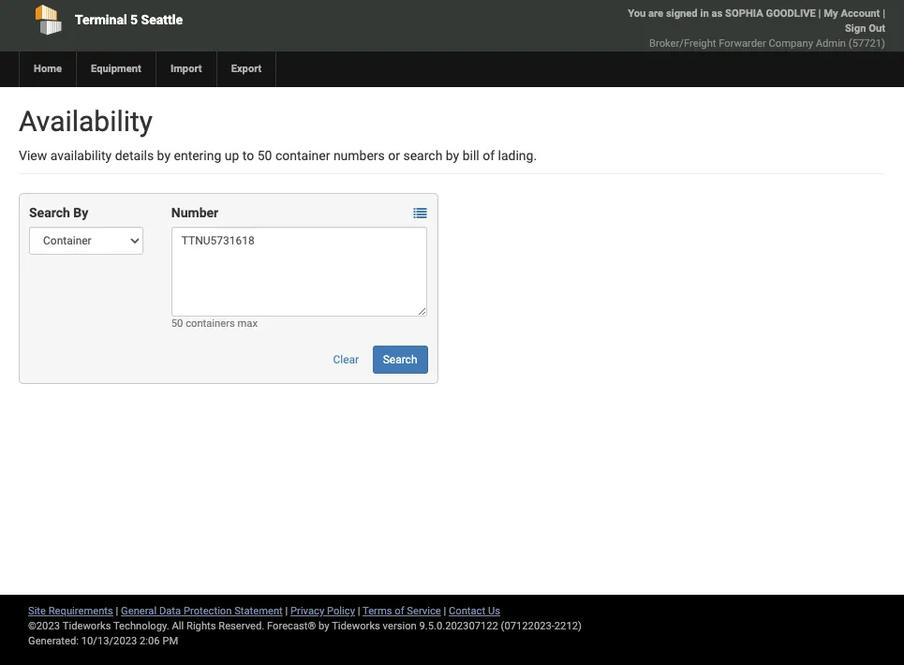 Task type: describe. For each thing, give the bounding box(es) containing it.
site requirements link
[[28, 606, 113, 618]]

clear
[[333, 354, 359, 367]]

show list image
[[414, 208, 427, 221]]

9.5.0.202307122
[[420, 621, 499, 633]]

version
[[383, 621, 417, 633]]

broker/freight
[[650, 38, 717, 50]]

Number text field
[[171, 227, 428, 317]]

general data protection statement link
[[121, 606, 283, 618]]

0 horizontal spatial by
[[157, 148, 171, 163]]

import link
[[156, 52, 216, 87]]

5
[[130, 12, 138, 27]]

are
[[649, 8, 664, 20]]

search button
[[373, 346, 428, 374]]

view
[[19, 148, 47, 163]]

generated:
[[28, 636, 79, 648]]

2:06
[[140, 636, 160, 648]]

2 horizontal spatial by
[[446, 148, 460, 163]]

terminal 5 seattle
[[75, 12, 183, 27]]

forwarder
[[719, 38, 767, 50]]

| up tideworks
[[358, 606, 361, 618]]

us
[[488, 606, 501, 618]]

search by
[[29, 205, 88, 220]]

all
[[172, 621, 184, 633]]

| up forecast®
[[286, 606, 288, 618]]

terms of service link
[[363, 606, 441, 618]]

forecast®
[[267, 621, 316, 633]]

search for search
[[383, 354, 418, 367]]

2212)
[[555, 621, 582, 633]]

company
[[770, 38, 814, 50]]

contact us link
[[449, 606, 501, 618]]

equipment link
[[76, 52, 156, 87]]

numbers
[[334, 148, 385, 163]]

| up out
[[884, 8, 886, 20]]

50 containers max
[[171, 318, 258, 330]]

my
[[825, 8, 839, 20]]

bill
[[463, 148, 480, 163]]

pm
[[163, 636, 178, 648]]

| up 9.5.0.202307122
[[444, 606, 447, 618]]

of inside site requirements | general data protection statement | privacy policy | terms of service | contact us ©2023 tideworks technology. all rights reserved. forecast® by tideworks version 9.5.0.202307122 (07122023-2212) generated: 10/13/2023 2:06 pm
[[395, 606, 405, 618]]

to
[[243, 148, 254, 163]]

admin
[[817, 38, 847, 50]]

up
[[225, 148, 239, 163]]

equipment
[[91, 63, 141, 75]]

contact
[[449, 606, 486, 618]]

protection
[[184, 606, 232, 618]]

as
[[712, 8, 723, 20]]

availability
[[50, 148, 112, 163]]

0 horizontal spatial 50
[[171, 318, 183, 330]]

| left 'general'
[[116, 606, 118, 618]]

search for search by
[[29, 205, 70, 220]]

reserved.
[[219, 621, 265, 633]]

entering
[[174, 148, 222, 163]]

rights
[[187, 621, 216, 633]]

account
[[842, 8, 881, 20]]

max
[[238, 318, 258, 330]]



Task type: locate. For each thing, give the bounding box(es) containing it.
by right the details
[[157, 148, 171, 163]]

10/13/2023
[[81, 636, 137, 648]]

home
[[34, 63, 62, 75]]

by inside site requirements | general data protection statement | privacy policy | terms of service | contact us ©2023 tideworks technology. all rights reserved. forecast® by tideworks version 9.5.0.202307122 (07122023-2212) generated: 10/13/2023 2:06 pm
[[319, 621, 330, 633]]

1 horizontal spatial of
[[483, 148, 495, 163]]

sign out link
[[846, 23, 886, 35]]

terminal 5 seattle link
[[19, 0, 364, 39]]

50
[[258, 148, 272, 163], [171, 318, 183, 330]]

sign
[[846, 23, 867, 35]]

home link
[[19, 52, 76, 87]]

details
[[115, 148, 154, 163]]

search inside button
[[383, 354, 418, 367]]

of
[[483, 148, 495, 163], [395, 606, 405, 618]]

search
[[404, 148, 443, 163]]

of up version
[[395, 606, 405, 618]]

search right clear button
[[383, 354, 418, 367]]

sophia
[[726, 8, 764, 20]]

1 vertical spatial 50
[[171, 318, 183, 330]]

view availability details by entering up to 50 container numbers or search by bill of lading.
[[19, 148, 537, 163]]

data
[[159, 606, 181, 618]]

out
[[869, 23, 886, 35]]

privacy
[[291, 606, 325, 618]]

lading.
[[498, 148, 537, 163]]

0 vertical spatial search
[[29, 205, 70, 220]]

search left by
[[29, 205, 70, 220]]

technology.
[[113, 621, 169, 633]]

search
[[29, 205, 70, 220], [383, 354, 418, 367]]

terminal
[[75, 12, 127, 27]]

site
[[28, 606, 46, 618]]

privacy policy link
[[291, 606, 355, 618]]

signed
[[667, 8, 698, 20]]

(07122023-
[[501, 621, 555, 633]]

containers
[[186, 318, 235, 330]]

goodlive
[[767, 8, 817, 20]]

import
[[171, 63, 202, 75]]

of right bill
[[483, 148, 495, 163]]

or
[[389, 148, 400, 163]]

50 right to
[[258, 148, 272, 163]]

| left my
[[819, 8, 822, 20]]

general
[[121, 606, 157, 618]]

by down the privacy policy link
[[319, 621, 330, 633]]

(57721)
[[849, 38, 886, 50]]

seattle
[[141, 12, 183, 27]]

policy
[[327, 606, 355, 618]]

1 horizontal spatial 50
[[258, 148, 272, 163]]

you
[[628, 8, 646, 20]]

clear button
[[323, 346, 370, 374]]

in
[[701, 8, 710, 20]]

©2023 tideworks
[[28, 621, 111, 633]]

0 horizontal spatial search
[[29, 205, 70, 220]]

availability
[[19, 105, 153, 138]]

50 left containers
[[171, 318, 183, 330]]

1 vertical spatial search
[[383, 354, 418, 367]]

tideworks
[[332, 621, 381, 633]]

service
[[407, 606, 441, 618]]

terms
[[363, 606, 392, 618]]

export
[[231, 63, 262, 75]]

1 horizontal spatial by
[[319, 621, 330, 633]]

0 vertical spatial of
[[483, 148, 495, 163]]

1 horizontal spatial search
[[383, 354, 418, 367]]

number
[[171, 205, 219, 220]]

my account link
[[825, 8, 881, 20]]

by
[[73, 205, 88, 220]]

|
[[819, 8, 822, 20], [884, 8, 886, 20], [116, 606, 118, 618], [286, 606, 288, 618], [358, 606, 361, 618], [444, 606, 447, 618]]

0 vertical spatial 50
[[258, 148, 272, 163]]

site requirements | general data protection statement | privacy policy | terms of service | contact us ©2023 tideworks technology. all rights reserved. forecast® by tideworks version 9.5.0.202307122 (07122023-2212) generated: 10/13/2023 2:06 pm
[[28, 606, 582, 648]]

1 vertical spatial of
[[395, 606, 405, 618]]

by
[[157, 148, 171, 163], [446, 148, 460, 163], [319, 621, 330, 633]]

statement
[[235, 606, 283, 618]]

container
[[276, 148, 330, 163]]

by left bill
[[446, 148, 460, 163]]

export link
[[216, 52, 276, 87]]

you are signed in as sophia goodlive | my account | sign out broker/freight forwarder company admin (57721)
[[628, 8, 886, 50]]

requirements
[[49, 606, 113, 618]]

0 horizontal spatial of
[[395, 606, 405, 618]]



Task type: vqa. For each thing, say whether or not it's contained in the screenshot.
CONTACT
yes



